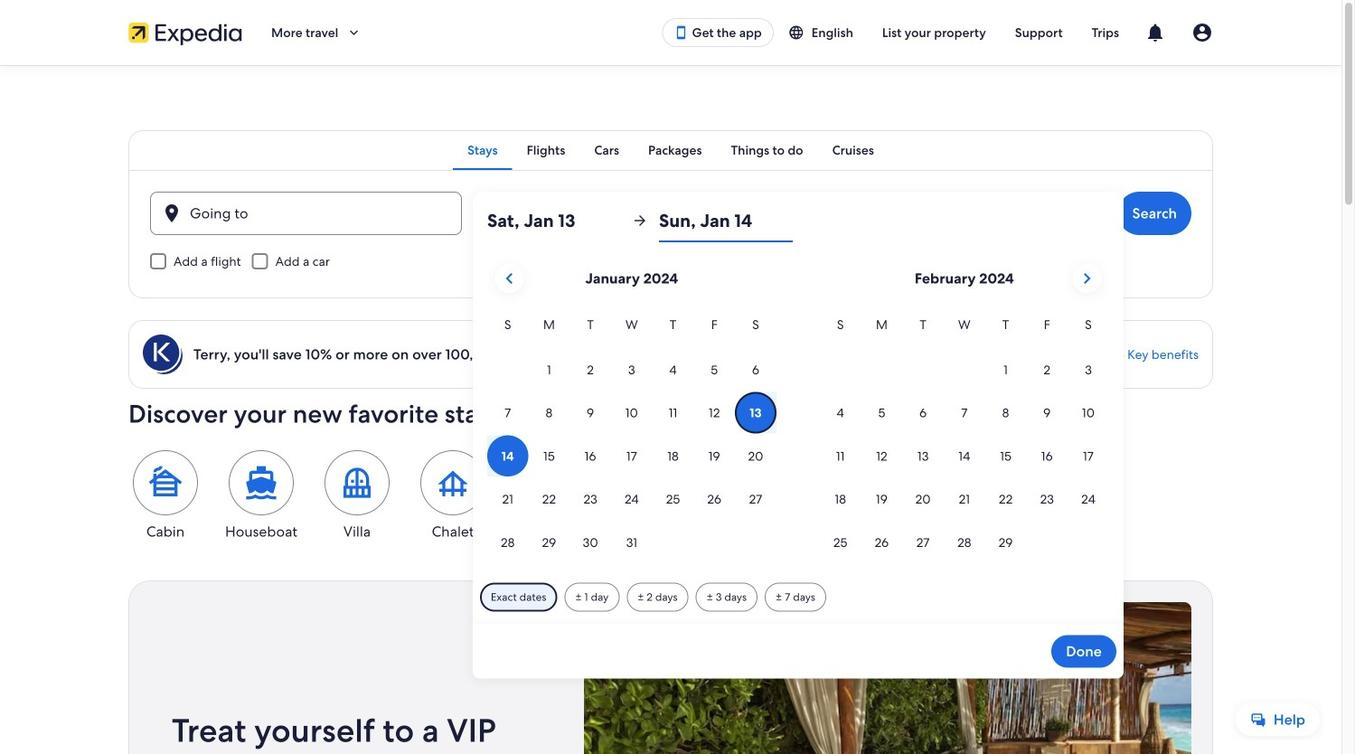 Task type: vqa. For each thing, say whether or not it's contained in the screenshot.
and to the top
no



Task type: describe. For each thing, give the bounding box(es) containing it.
previous month image
[[499, 268, 520, 289]]

terry image
[[1192, 22, 1214, 43]]

directional image
[[632, 213, 648, 229]]

communication center icon image
[[1145, 22, 1167, 43]]

download the app button image
[[674, 25, 689, 40]]

small image
[[788, 24, 812, 41]]

next month image
[[1076, 268, 1098, 289]]

january 2024 element
[[487, 315, 777, 565]]



Task type: locate. For each thing, give the bounding box(es) containing it.
more travel image
[[346, 24, 362, 41]]

main content
[[0, 65, 1342, 754]]

february 2024 element
[[820, 315, 1110, 565]]

tab list
[[128, 130, 1214, 170]]

expedia logo image
[[128, 20, 242, 45]]

application
[[487, 257, 1110, 565]]

one key blue tier image
[[143, 335, 183, 374]]



